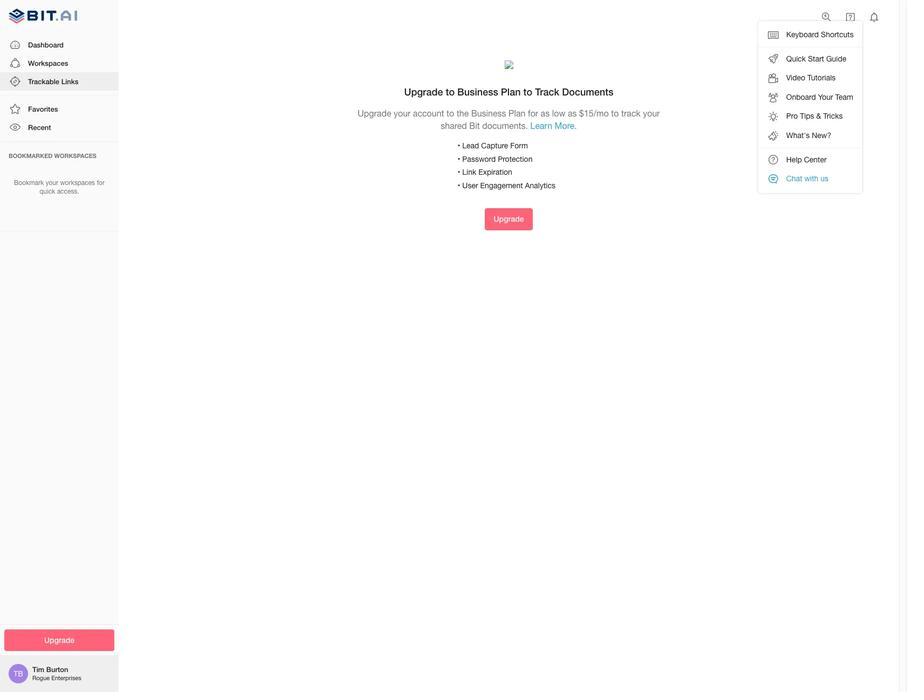 Task type: locate. For each thing, give the bounding box(es) containing it.
tim
[[32, 665, 44, 674]]

• left password at the right of page
[[458, 155, 460, 163]]

help center
[[786, 155, 827, 164]]

as
[[541, 108, 550, 118], [568, 108, 577, 118]]

bit
[[469, 121, 480, 131]]

1 horizontal spatial as
[[568, 108, 577, 118]]

business up the
[[457, 86, 498, 97]]

1 horizontal spatial for
[[528, 108, 538, 118]]

onboard your team button
[[758, 88, 862, 107]]

upgrade inside upgrade your account to the business plan for as low as $15/mo to track your shared bit documents.
[[358, 108, 391, 118]]

new?
[[812, 131, 831, 140]]

links
[[61, 77, 78, 86]]

upgrade button
[[485, 208, 533, 230], [4, 629, 114, 651]]

• left lead
[[458, 141, 460, 150]]

us
[[821, 174, 829, 183]]

plan up 'documents.'
[[509, 108, 526, 118]]

quick
[[786, 54, 806, 63]]

onboard
[[786, 93, 816, 101]]

1 vertical spatial plan
[[509, 108, 526, 118]]

business inside upgrade your account to the business plan for as low as $15/mo to track your shared bit documents.
[[471, 108, 506, 118]]

your for to
[[394, 108, 411, 118]]

upgrade
[[404, 86, 443, 97], [358, 108, 391, 118], [494, 214, 524, 223], [44, 635, 74, 644]]

upgrade button up burton at the left bottom of page
[[4, 629, 114, 651]]

learn more. link
[[530, 121, 577, 131]]

for
[[528, 108, 538, 118], [97, 179, 105, 186]]

your
[[394, 108, 411, 118], [643, 108, 660, 118], [46, 179, 58, 186]]

help center button
[[758, 150, 862, 169]]

for inside upgrade your account to the business plan for as low as $15/mo to track your shared bit documents.
[[528, 108, 538, 118]]

quick
[[39, 188, 55, 195]]

rogue
[[32, 675, 50, 681]]

to
[[446, 86, 455, 97], [523, 86, 532, 97], [447, 108, 454, 118], [611, 108, 619, 118]]

pro tips & tricks
[[786, 112, 843, 120]]

0 horizontal spatial upgrade button
[[4, 629, 114, 651]]

shortcuts
[[821, 30, 854, 39]]

•
[[458, 141, 460, 150], [458, 155, 460, 163], [458, 168, 460, 176], [458, 181, 460, 190]]

tb
[[14, 669, 23, 678]]

learn more.
[[530, 121, 577, 131]]

• lead capture form • password protection • link expiration • user engagement analytics
[[458, 141, 556, 190]]

0 horizontal spatial for
[[97, 179, 105, 186]]

enterprises
[[51, 675, 81, 681]]

the
[[457, 108, 469, 118]]

as up learn
[[541, 108, 550, 118]]

tim burton rogue enterprises
[[32, 665, 81, 681]]

1 horizontal spatial your
[[394, 108, 411, 118]]

0 vertical spatial plan
[[501, 86, 521, 97]]

documents.
[[482, 121, 528, 131]]

plan
[[501, 86, 521, 97], [509, 108, 526, 118]]

video tutorials button
[[758, 69, 862, 88]]

quick start guide
[[786, 54, 847, 63]]

upgrade your account to the business plan for as low as $15/mo to track your shared bit documents.
[[358, 108, 660, 131]]

bookmarked
[[9, 152, 53, 159]]

keyboard
[[786, 30, 819, 39]]

0 vertical spatial upgrade button
[[485, 208, 533, 230]]

access.
[[57, 188, 79, 195]]

video
[[786, 73, 805, 82]]

team
[[835, 93, 853, 101]]

tutorials
[[808, 73, 836, 82]]

tips
[[800, 112, 814, 120]]

&
[[816, 112, 821, 120]]

0 horizontal spatial as
[[541, 108, 550, 118]]

what's new? button
[[758, 126, 862, 145]]

business up bit
[[471, 108, 506, 118]]

2 horizontal spatial your
[[643, 108, 660, 118]]

pro
[[786, 112, 798, 120]]

for right workspaces
[[97, 179, 105, 186]]

0 vertical spatial for
[[528, 108, 538, 118]]

bookmarked workspaces
[[9, 152, 97, 159]]

as right low
[[568, 108, 577, 118]]

bookmark your workspaces for quick access.
[[14, 179, 105, 195]]

for up learn
[[528, 108, 538, 118]]

workspaces button
[[0, 54, 119, 72]]

your right track
[[643, 108, 660, 118]]

upgrade button down engagement
[[485, 208, 533, 230]]

your left account
[[394, 108, 411, 118]]

your inside bookmark your workspaces for quick access.
[[46, 179, 58, 186]]

keyboard shortcuts
[[786, 30, 854, 39]]

your up quick
[[46, 179, 58, 186]]

dashboard
[[28, 40, 64, 49]]

plan up upgrade your account to the business plan for as low as $15/mo to track your shared bit documents.
[[501, 86, 521, 97]]

to left track
[[611, 108, 619, 118]]

chat with us
[[786, 174, 829, 183]]

• left user
[[458, 181, 460, 190]]

business
[[457, 86, 498, 97], [471, 108, 506, 118]]

1 vertical spatial upgrade button
[[4, 629, 114, 651]]

analytics
[[525, 181, 556, 190]]

• left link
[[458, 168, 460, 176]]

1 vertical spatial business
[[471, 108, 506, 118]]

1 vertical spatial for
[[97, 179, 105, 186]]

workspaces
[[60, 179, 95, 186]]

0 horizontal spatial your
[[46, 179, 58, 186]]

workspaces
[[28, 59, 68, 67]]

chat with us button
[[758, 169, 862, 189]]

engagement
[[480, 181, 523, 190]]

track
[[621, 108, 641, 118]]

bookmark
[[14, 179, 44, 186]]



Task type: describe. For each thing, give the bounding box(es) containing it.
quick start guide button
[[758, 49, 862, 69]]

keyboard shortcuts button
[[758, 25, 862, 45]]

2 • from the top
[[458, 155, 460, 163]]

trackable links
[[28, 77, 78, 86]]

dashboard button
[[0, 35, 119, 54]]

low
[[552, 108, 566, 118]]

more.
[[555, 121, 577, 131]]

trackable
[[28, 77, 59, 86]]

2 as from the left
[[568, 108, 577, 118]]

center
[[804, 155, 827, 164]]

1 • from the top
[[458, 141, 460, 150]]

plan inside upgrade your account to the business plan for as low as $15/mo to track your shared bit documents.
[[509, 108, 526, 118]]

what's new?
[[786, 131, 831, 140]]

your
[[818, 93, 833, 101]]

user
[[462, 181, 478, 190]]

trackable links button
[[0, 72, 119, 91]]

guide
[[826, 54, 847, 63]]

onboard your team
[[786, 93, 853, 101]]

form
[[510, 141, 528, 150]]

start
[[808, 54, 824, 63]]

upgrade to business plan to track documents
[[404, 86, 614, 97]]

account
[[413, 108, 444, 118]]

help
[[786, 155, 802, 164]]

expiration
[[478, 168, 512, 176]]

to left "track"
[[523, 86, 532, 97]]

documents
[[562, 86, 614, 97]]

3 • from the top
[[458, 168, 460, 176]]

to up shared
[[446, 86, 455, 97]]

shared
[[441, 121, 467, 131]]

1 horizontal spatial upgrade button
[[485, 208, 533, 230]]

tricks
[[823, 112, 843, 120]]

to left the
[[447, 108, 454, 118]]

learn
[[530, 121, 552, 131]]

workspaces
[[54, 152, 97, 159]]

for inside bookmark your workspaces for quick access.
[[97, 179, 105, 186]]

protection
[[498, 155, 533, 163]]

$15/mo
[[579, 108, 609, 118]]

what's
[[786, 131, 810, 140]]

favorites button
[[0, 100, 119, 118]]

0 vertical spatial business
[[457, 86, 498, 97]]

chat
[[786, 174, 803, 183]]

with
[[805, 174, 819, 183]]

4 • from the top
[[458, 181, 460, 190]]

1 as from the left
[[541, 108, 550, 118]]

password
[[462, 155, 496, 163]]

video tutorials
[[786, 73, 836, 82]]

recent button
[[0, 118, 119, 137]]

recent
[[28, 123, 51, 132]]

capture
[[481, 141, 508, 150]]

track
[[535, 86, 559, 97]]

favorites
[[28, 105, 58, 113]]

your for for
[[46, 179, 58, 186]]

pro tips & tricks button
[[758, 107, 862, 126]]

lead
[[462, 141, 479, 150]]

burton
[[46, 665, 68, 674]]

link
[[462, 168, 476, 176]]



Task type: vqa. For each thing, say whether or not it's contained in the screenshot.
the BOOKMARKED WORKSPACES
yes



